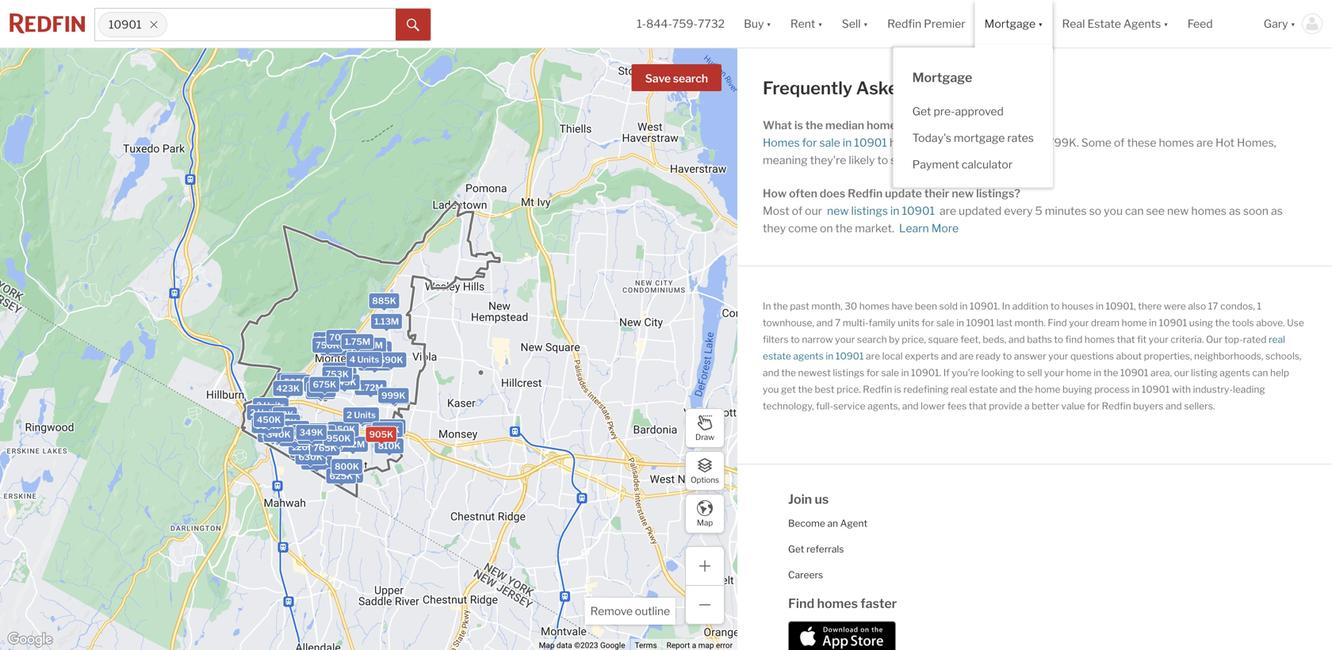 Task type: vqa. For each thing, say whether or not it's contained in the screenshot.
right as
yes



Task type: describe. For each thing, give the bounding box(es) containing it.
0 vertical spatial listing
[[966, 136, 998, 149]]

estate inside real estate agents in
[[763, 351, 792, 362]]

there
[[1139, 301, 1162, 312]]

most
[[763, 204, 790, 218]]

1.10m
[[324, 343, 349, 353]]

real estate agents ▾ link
[[1063, 0, 1169, 48]]

homes up 'download the redfin app on the apple app store' image
[[818, 596, 858, 612]]

and left 7
[[817, 317, 833, 329]]

redfin up the agents,
[[863, 384, 893, 395]]

redfin inside "button"
[[888, 17, 922, 30]]

homes
[[763, 136, 800, 149]]

1 as from the left
[[1230, 204, 1241, 218]]

▾ for buy ▾
[[767, 17, 772, 30]]

last
[[997, 317, 1013, 329]]

minutes
[[1045, 204, 1087, 218]]

690k
[[379, 355, 403, 365]]

2.42m
[[356, 340, 383, 350]]

agents
[[1124, 17, 1162, 30]]

140k
[[309, 442, 332, 452]]

real inside real estate agents in
[[1269, 334, 1286, 345]]

and inside use filters to narrow your search by price, square feet, beds, and baths to find homes that fit your criteria.
[[1009, 334, 1026, 345]]

buyers
[[1134, 401, 1164, 412]]

can inside if you're looking to sell your home in the 10901 area, our listing agents can help you get the best price.
[[1253, 367, 1269, 379]]

rent ▾ button
[[791, 0, 823, 48]]

are inside . some of these homes are hot homes, meaning they're likely to sell quickly.
[[1197, 136, 1214, 149]]

homes inside . some of these homes are hot homes, meaning they're likely to sell quickly.
[[1159, 136, 1195, 149]]

sell inside . some of these homes are hot homes, meaning they're likely to sell quickly.
[[891, 153, 908, 167]]

get
[[782, 384, 796, 395]]

0 vertical spatial listings
[[852, 204, 889, 218]]

and down filters
[[763, 367, 780, 379]]

are local experts and are ready to answer your questions about properties, neighborhoods, schools, and the newest listings for sale in
[[763, 351, 1302, 379]]

month,
[[812, 301, 843, 312]]

995k
[[336, 471, 360, 481]]

your right fit
[[1149, 334, 1169, 345]]

30
[[845, 301, 858, 312]]

real estate agents ▾ button
[[1053, 0, 1179, 48]]

townhouse,
[[763, 317, 815, 329]]

415k
[[305, 429, 327, 439]]

past
[[790, 301, 810, 312]]

10901 inside if you're looking to sell your home in the 10901 area, our listing agents can help you get the best price.
[[1121, 367, 1149, 379]]

frequently asked questions
[[763, 77, 998, 99]]

price,
[[902, 334, 927, 345]]

1.75m
[[345, 337, 371, 347]]

to down townhouse,
[[791, 334, 800, 345]]

condos,
[[1221, 301, 1256, 312]]

sell ▾ button
[[833, 0, 878, 48]]

1 horizontal spatial 650k
[[376, 425, 400, 435]]

see
[[1147, 204, 1165, 218]]

get for get referrals
[[789, 544, 805, 555]]

665k
[[255, 421, 279, 431]]

were
[[1165, 301, 1187, 312]]

using
[[1190, 317, 1214, 329]]

what is the median home price in 10901?
[[763, 119, 980, 132]]

best
[[815, 384, 835, 395]]

in up likely at the top right of the page
[[843, 136, 852, 149]]

beds,
[[983, 334, 1007, 345]]

0 horizontal spatial new
[[828, 204, 849, 218]]

10901 inside redfin is redefining real estate and the home buying process in 10901 with industry-leading technology, full-service agents, and lower fees that provide a better value for redfin buyers and sellers.
[[1142, 384, 1171, 395]]

are up you're
[[960, 351, 974, 362]]

in up dream
[[1096, 301, 1104, 312]]

5
[[1036, 204, 1043, 218]]

remove 10901 image
[[149, 20, 159, 29]]

670k
[[379, 422, 402, 432]]

the up our
[[1216, 317, 1231, 329]]

criteria.
[[1171, 334, 1205, 345]]

320k
[[294, 442, 318, 453]]

in down 'there' at the top of page
[[1150, 317, 1158, 329]]

find for find your dream home in 10901 using the tools above.
[[1048, 317, 1068, 329]]

estate
[[1088, 17, 1122, 30]]

feed
[[1188, 17, 1214, 30]]

faster
[[861, 596, 897, 612]]

can inside the 'are updated every 5 minutes so you can see new homes as soon as they come on the market.'
[[1126, 204, 1144, 218]]

baths
[[1028, 334, 1053, 345]]

fees
[[948, 401, 967, 412]]

experts
[[905, 351, 939, 362]]

real inside redfin is redefining real estate and the home buying process in 10901 with industry-leading technology, full-service agents, and lower fees that provide a better value for redfin buyers and sellers.
[[951, 384, 968, 395]]

520k
[[272, 414, 296, 424]]

0 vertical spatial our
[[805, 204, 823, 218]]

so
[[1090, 204, 1102, 218]]

on
[[820, 222, 833, 235]]

that inside use filters to narrow your search by price, square feet, beds, and baths to find homes that fit your criteria.
[[1118, 334, 1136, 345]]

our inside if you're looking to sell your home in the 10901 area, our listing agents can help you get the best price.
[[1175, 367, 1190, 379]]

your down 7
[[836, 334, 856, 345]]

1 horizontal spatial median
[[926, 136, 964, 149]]

in for in the past month, 30 homes have been sold in 10901.
[[763, 301, 772, 312]]

to inside if you're looking to sell your home in the 10901 area, our listing agents can help you get the best price.
[[1017, 367, 1026, 379]]

get referrals button
[[789, 544, 844, 555]]

423k
[[276, 384, 300, 394]]

square
[[929, 334, 959, 345]]

today's mortgage rates
[[913, 131, 1034, 145]]

map region
[[0, 24, 811, 651]]

listings inside are local experts and are ready to answer your questions about properties, neighborhoods, schools, and the newest listings for sale in
[[833, 367, 865, 379]]

homes up family
[[860, 301, 890, 312]]

you're
[[952, 367, 980, 379]]

houses
[[1062, 301, 1094, 312]]

rent
[[791, 17, 816, 30]]

the up process
[[1104, 367, 1119, 379]]

525k
[[261, 430, 285, 440]]

795k
[[316, 438, 339, 448]]

5 ▾ from the left
[[1164, 17, 1169, 30]]

810k
[[378, 441, 401, 452]]

in up the feet,
[[957, 317, 965, 329]]

10901,
[[1106, 301, 1137, 312]]

about
[[1117, 351, 1143, 362]]

for inside redfin is redefining real estate and the home buying process in 10901 with industry-leading technology, full-service agents, and lower fees that provide a better value for redfin buyers and sellers.
[[1088, 401, 1100, 412]]

in right the sold
[[960, 301, 968, 312]]

10901 down the were
[[1160, 317, 1188, 329]]

0 horizontal spatial 475k
[[269, 422, 292, 433]]

1 horizontal spatial new
[[952, 187, 974, 200]]

get pre-approved
[[913, 105, 1004, 118]]

above.
[[1257, 317, 1286, 329]]

4 units
[[350, 355, 379, 365]]

. inside . some of these homes are hot homes, meaning they're likely to sell quickly.
[[1077, 136, 1080, 149]]

you inside the 'are updated every 5 minutes so you can see new homes as soon as they come on the market.'
[[1104, 204, 1123, 218]]

10901 up redefining
[[912, 367, 940, 379]]

the right get
[[798, 384, 813, 395]]

10901 up learn
[[902, 204, 935, 218]]

759-
[[673, 17, 698, 30]]

save search
[[645, 72, 708, 85]]

10901 down what is the median home price in 10901?
[[855, 136, 888, 149]]

975k
[[383, 392, 407, 402]]

real estate agents ▾
[[1063, 17, 1169, 30]]

in addition to houses in 10901, there were also 17 condos,
[[1003, 301, 1258, 312]]

for up they're
[[803, 136, 818, 149]]

the right what
[[806, 119, 824, 132]]

technology,
[[763, 401, 814, 412]]

and up if
[[941, 351, 958, 362]]

buy ▾ button
[[735, 0, 781, 48]]

narrow
[[802, 334, 834, 345]]

1.54m
[[362, 358, 388, 368]]

of inside . some of these homes are hot homes, meaning they're likely to sell quickly.
[[1115, 136, 1125, 149]]

redfin up most of our new listings in 10901
[[848, 187, 883, 200]]

to inside are local experts and are ready to answer your questions about properties, neighborhoods, schools, and the newest listings for sale in
[[1003, 351, 1013, 362]]

today's mortgage rates link
[[894, 125, 1053, 152]]

home inside redfin is redefining real estate and the home buying process in 10901 with industry-leading technology, full-service agents, and lower fees that provide a better value for redfin buyers and sellers.
[[1036, 384, 1061, 395]]

your down houses
[[1070, 317, 1090, 329]]

sell inside if you're looking to sell your home in the 10901 area, our listing agents can help you get the best price.
[[1028, 367, 1043, 379]]

3
[[296, 428, 302, 438]]

some
[[1082, 136, 1112, 149]]

home down asked
[[867, 119, 897, 132]]

sell ▾ button
[[842, 0, 869, 48]]

1 horizontal spatial 450k
[[351, 412, 375, 423]]

are left the local on the right bottom of the page
[[866, 351, 881, 362]]

and down with in the right of the page
[[1166, 401, 1183, 412]]

find for find homes faster
[[789, 596, 815, 612]]

buy ▾ button
[[744, 0, 772, 48]]

homes inside the 'are updated every 5 minutes so you can see new homes as soon as they come on the market.'
[[1192, 204, 1227, 218]]

610k
[[310, 385, 333, 395]]

multi-
[[843, 317, 869, 329]]

better
[[1032, 401, 1060, 412]]

homes inside use filters to narrow your search by price, square feet, beds, and baths to find homes that fit your criteria.
[[1085, 334, 1116, 345]]

redfin premier button
[[878, 0, 976, 48]]



Task type: locate. For each thing, give the bounding box(es) containing it.
1 vertical spatial is
[[895, 384, 902, 395]]

pre-
[[934, 105, 956, 118]]

955k
[[329, 370, 353, 380]]

premier
[[924, 17, 966, 30]]

what
[[763, 119, 793, 132]]

your inside are local experts and are ready to answer your questions about properties, neighborhoods, schools, and the newest listings for sale in
[[1049, 351, 1069, 362]]

0 horizontal spatial estate
[[763, 351, 792, 362]]

2 vertical spatial sale
[[882, 367, 900, 379]]

full-
[[816, 401, 834, 412]]

the up townhouse,
[[774, 301, 788, 312]]

580k
[[320, 428, 345, 439]]

in inside redfin is redefining real estate and the home buying process in 10901 with industry-leading technology, full-service agents, and lower fees that provide a better value for redfin buyers and sellers.
[[1132, 384, 1140, 395]]

that left fit
[[1118, 334, 1136, 345]]

1 vertical spatial a
[[1025, 401, 1030, 412]]

feet,
[[961, 334, 981, 345]]

▾ right buy
[[767, 17, 772, 30]]

640k
[[328, 425, 353, 435]]

356k
[[303, 437, 327, 448]]

0 vertical spatial a
[[917, 136, 923, 149]]

0 horizontal spatial is
[[795, 119, 804, 132]]

0 vertical spatial is
[[795, 119, 804, 132]]

0 horizontal spatial that
[[969, 401, 987, 412]]

you inside if you're looking to sell your home in the 10901 area, our listing agents can help you get the best price.
[[763, 384, 779, 395]]

buy ▾
[[744, 17, 772, 30]]

become an agent button
[[789, 518, 868, 529]]

in up buyers
[[1132, 384, 1140, 395]]

0 horizontal spatial .
[[940, 367, 942, 379]]

of
[[1028, 136, 1039, 149], [1115, 136, 1125, 149], [792, 204, 803, 218]]

agents inside real estate agents in
[[794, 351, 824, 362]]

careers button
[[789, 570, 824, 581]]

to right likely at the top right of the page
[[878, 153, 889, 167]]

885k
[[372, 296, 396, 306]]

you left get
[[763, 384, 779, 395]]

estate inside redfin is redefining real estate and the home buying process in 10901 with industry-leading technology, full-service agents, and lower fees that provide a better value for redfin buyers and sellers.
[[970, 384, 998, 395]]

fit
[[1138, 334, 1147, 345]]

0 horizontal spatial mortgage
[[913, 70, 973, 85]]

950k
[[327, 434, 351, 444]]

139k
[[294, 446, 316, 456]]

0 horizontal spatial find
[[789, 596, 815, 612]]

median up they're
[[826, 119, 865, 132]]

are inside the 'are updated every 5 minutes so you can see new homes as soon as they come on the market.'
[[940, 204, 957, 218]]

mortgage up pre-
[[913, 70, 973, 85]]

get up careers button
[[789, 544, 805, 555]]

1 horizontal spatial can
[[1253, 367, 1269, 379]]

redfin is redefining real estate and the home buying process in 10901 with industry-leading technology, full-service agents, and lower fees that provide a better value for redfin buyers and sellers.
[[763, 384, 1266, 412]]

your up buying at the bottom right of the page
[[1045, 367, 1065, 379]]

how often does redfin update their new listings?
[[763, 187, 1021, 200]]

0 horizontal spatial real
[[951, 384, 968, 395]]

answer
[[1015, 351, 1047, 362]]

1 horizontal spatial in
[[1003, 301, 1011, 312]]

update
[[885, 187, 923, 200]]

0 horizontal spatial our
[[805, 204, 823, 218]]

1-844-759-7732
[[637, 17, 725, 30]]

1 horizontal spatial a
[[1025, 401, 1030, 412]]

▾ for rent ▾
[[818, 17, 823, 30]]

for inside are local experts and are ready to answer your questions about properties, neighborhoods, schools, and the newest listings for sale in
[[867, 367, 880, 379]]

10901 up price. at right
[[836, 351, 864, 362]]

agents
[[794, 351, 824, 362], [1220, 367, 1251, 379]]

0 horizontal spatial 650k
[[331, 424, 356, 435]]

sold
[[940, 301, 958, 312]]

0 vertical spatial have
[[890, 136, 915, 149]]

your down find
[[1049, 351, 1069, 362]]

1 horizontal spatial price
[[1000, 136, 1026, 149]]

1 vertical spatial estate
[[970, 384, 998, 395]]

map button
[[685, 494, 725, 534]]

mortgage inside dropdown button
[[985, 17, 1036, 30]]

1 vertical spatial our
[[1175, 367, 1190, 379]]

in inside are local experts and are ready to answer your questions about properties, neighborhoods, schools, and the newest listings for sale in
[[902, 367, 910, 379]]

0 horizontal spatial as
[[1230, 204, 1241, 218]]

homes left soon
[[1192, 204, 1227, 218]]

download the redfin app on the apple app store image
[[789, 622, 897, 651]]

0 vertical spatial you
[[1104, 204, 1123, 218]]

listings up market.
[[852, 204, 889, 218]]

search inside button
[[673, 72, 708, 85]]

1 horizontal spatial is
[[895, 384, 902, 395]]

3 ▾ from the left
[[864, 17, 869, 30]]

real up fees
[[951, 384, 968, 395]]

sale inside are local experts and are ready to answer your questions about properties, neighborhoods, schools, and the newest listings for sale in
[[882, 367, 900, 379]]

10901 down about
[[1121, 367, 1149, 379]]

home down in addition to houses in 10901, there were also 17 condos,
[[1122, 317, 1148, 329]]

value
[[1062, 401, 1086, 412]]

new inside the 'are updated every 5 minutes so you can see new homes as soon as they come on the market.'
[[1168, 204, 1190, 218]]

0 vertical spatial can
[[1126, 204, 1144, 218]]

is right what
[[795, 119, 804, 132]]

as left soon
[[1230, 204, 1241, 218]]

120k
[[292, 442, 314, 453]]

10901 down the 10901.
[[967, 317, 995, 329]]

to left find
[[1055, 334, 1064, 345]]

1 vertical spatial 425k
[[283, 434, 306, 444]]

1 vertical spatial get
[[789, 544, 805, 555]]

have up units
[[892, 301, 913, 312]]

1 horizontal spatial mortgage
[[985, 17, 1036, 30]]

and
[[817, 317, 833, 329], [1009, 334, 1026, 345], [941, 351, 958, 362], [763, 367, 780, 379], [1000, 384, 1017, 395], [903, 401, 919, 412], [1166, 401, 1183, 412]]

0 horizontal spatial sale
[[820, 136, 841, 149]]

0 vertical spatial 700k
[[330, 333, 353, 343]]

0 vertical spatial search
[[673, 72, 708, 85]]

likely
[[849, 153, 875, 167]]

10901 left remove 10901 icon
[[109, 18, 142, 31]]

0 horizontal spatial listing
[[966, 136, 998, 149]]

google image
[[4, 630, 56, 651]]

careers
[[789, 570, 824, 581]]

get inside get pre-approved link
[[913, 105, 932, 118]]

0 vertical spatial price
[[899, 119, 926, 132]]

mortgage left real at top right
[[985, 17, 1036, 30]]

in down the local on the right bottom of the page
[[902, 367, 910, 379]]

their
[[925, 187, 950, 200]]

listing up industry-
[[1192, 367, 1218, 379]]

agents down neighborhoods,
[[1220, 367, 1251, 379]]

search down family
[[858, 334, 887, 345]]

0 vertical spatial get
[[913, 105, 932, 118]]

the up get
[[782, 367, 797, 379]]

in up last
[[1003, 301, 1011, 312]]

10901.
[[970, 301, 1000, 312]]

1 vertical spatial mortgage
[[913, 70, 973, 85]]

▾ for mortgage ▾
[[1039, 17, 1044, 30]]

1 horizontal spatial search
[[858, 334, 887, 345]]

0 vertical spatial 425k
[[274, 417, 297, 428]]

1
[[1258, 301, 1262, 312]]

you right so
[[1104, 204, 1123, 218]]

for down been
[[922, 317, 935, 329]]

get pre-approved link
[[894, 98, 1053, 125]]

0 horizontal spatial 700k
[[305, 458, 329, 468]]

the down are local experts and are ready to answer your questions about properties, neighborhoods, schools, and the newest listings for sale in
[[1019, 384, 1034, 395]]

price up homes for sale in 10901 have a median listing price of $799k
[[899, 119, 926, 132]]

the inside are local experts and are ready to answer your questions about properties, neighborhoods, schools, and the newest listings for sale in
[[782, 367, 797, 379]]

1 vertical spatial .
[[940, 367, 942, 379]]

sale up square
[[937, 317, 955, 329]]

sellers.
[[1185, 401, 1216, 412]]

newest
[[799, 367, 831, 379]]

1 vertical spatial price
[[1000, 136, 1026, 149]]

349k
[[300, 428, 324, 438]]

1 vertical spatial median
[[926, 136, 964, 149]]

3 units
[[296, 428, 326, 438]]

750k
[[316, 340, 339, 351]]

1 ▾ from the left
[[767, 17, 772, 30]]

redfin down process
[[1103, 401, 1132, 412]]

in for in addition to houses in 10901, there were also 17 condos,
[[1003, 301, 1011, 312]]

search right save on the top of page
[[673, 72, 708, 85]]

0 vertical spatial that
[[1118, 334, 1136, 345]]

0 horizontal spatial 450k
[[257, 415, 281, 425]]

1 horizontal spatial as
[[1272, 204, 1284, 218]]

in down questions
[[1094, 367, 1102, 379]]

2 in from the left
[[1003, 301, 1011, 312]]

in down 'narrow'
[[826, 351, 834, 362]]

homes down dream
[[1085, 334, 1116, 345]]

and left lower on the bottom right of the page
[[903, 401, 919, 412]]

tools
[[1233, 317, 1255, 329]]

0 vertical spatial agents
[[794, 351, 824, 362]]

learn more
[[900, 222, 959, 235]]

0 horizontal spatial price
[[899, 119, 926, 132]]

0 vertical spatial mortgage
[[985, 17, 1036, 30]]

units
[[898, 317, 920, 329]]

have up quickly.
[[890, 136, 915, 149]]

1 vertical spatial sale
[[937, 317, 955, 329]]

▾ right sell
[[864, 17, 869, 30]]

0 horizontal spatial sell
[[891, 153, 908, 167]]

the right on
[[836, 222, 853, 235]]

hot
[[1216, 136, 1235, 149]]

a up quickly.
[[917, 136, 923, 149]]

of left $799k
[[1028, 136, 1039, 149]]

listing up calculator at the top
[[966, 136, 998, 149]]

1 horizontal spatial agents
[[1220, 367, 1251, 379]]

0 horizontal spatial search
[[673, 72, 708, 85]]

▾
[[767, 17, 772, 30], [818, 17, 823, 30], [864, 17, 869, 30], [1039, 17, 1044, 30], [1164, 17, 1169, 30], [1291, 17, 1296, 30]]

0 horizontal spatial agents
[[794, 351, 824, 362]]

can left see
[[1126, 204, 1144, 218]]

1 horizontal spatial get
[[913, 105, 932, 118]]

often
[[789, 187, 818, 200]]

328k
[[304, 428, 328, 438]]

been
[[915, 301, 938, 312]]

looking
[[982, 367, 1014, 379]]

1 vertical spatial that
[[969, 401, 987, 412]]

1 vertical spatial search
[[858, 334, 887, 345]]

homes,
[[1238, 136, 1277, 149]]

our down often
[[805, 204, 823, 218]]

340k
[[267, 430, 291, 440]]

as right soon
[[1272, 204, 1284, 218]]

for right 'value'
[[1088, 401, 1100, 412]]

asked
[[857, 77, 909, 99]]

1 horizontal spatial that
[[1118, 334, 1136, 345]]

filters
[[763, 334, 789, 345]]

in inside if you're looking to sell your home in the 10901 area, our listing agents can help you get the best price.
[[1094, 367, 1102, 379]]

0 vertical spatial estate
[[763, 351, 792, 362]]

1 vertical spatial have
[[892, 301, 913, 312]]

2 ▾ from the left
[[818, 17, 823, 30]]

0 vertical spatial sell
[[891, 153, 908, 167]]

real down above.
[[1269, 334, 1286, 345]]

more
[[932, 222, 959, 235]]

▾ for gary ▾
[[1291, 17, 1296, 30]]

and up provide
[[1000, 384, 1017, 395]]

provide
[[990, 401, 1023, 412]]

0 horizontal spatial in
[[763, 301, 772, 312]]

search inside use filters to narrow your search by price, square feet, beds, and baths to find homes that fit your criteria.
[[858, 334, 887, 345]]

mortgage ▾
[[985, 17, 1044, 30]]

learn
[[900, 222, 930, 235]]

get
[[913, 105, 932, 118], [789, 544, 805, 555]]

1 horizontal spatial sale
[[882, 367, 900, 379]]

▾ left real at top right
[[1039, 17, 1044, 30]]

sale
[[820, 136, 841, 149], [937, 317, 955, 329], [882, 367, 900, 379]]

new right see
[[1168, 204, 1190, 218]]

1 townhouse,
[[763, 301, 1262, 329]]

425k up 340k
[[274, 417, 297, 428]]

0 horizontal spatial get
[[789, 544, 805, 555]]

are left hot
[[1197, 136, 1214, 149]]

▾ right gary
[[1291, 17, 1296, 30]]

1 horizontal spatial find
[[1048, 317, 1068, 329]]

save search button
[[632, 64, 722, 91]]

1 vertical spatial 700k
[[305, 458, 329, 468]]

payment
[[913, 158, 960, 171]]

homes right the these
[[1159, 136, 1195, 149]]

0 horizontal spatial a
[[917, 136, 923, 149]]

4 ▾ from the left
[[1039, 17, 1044, 30]]

sell
[[842, 17, 861, 30]]

700k down 775k at the bottom left
[[305, 458, 329, 468]]

meaning
[[763, 153, 808, 167]]

buy
[[744, 17, 764, 30]]

median up quickly.
[[926, 136, 964, 149]]

1 horizontal spatial of
[[1028, 136, 1039, 149]]

your inside if you're looking to sell your home in the 10901 area, our listing agents can help you get the best price.
[[1045, 367, 1065, 379]]

1 horizontal spatial 475k
[[309, 428, 332, 438]]

submit search image
[[407, 19, 420, 32]]

local
[[883, 351, 903, 362]]

630k
[[299, 452, 323, 463]]

is for what
[[795, 119, 804, 132]]

the inside the 'are updated every 5 minutes so you can see new homes as soon as they come on the market.'
[[836, 222, 853, 235]]

to right ready
[[1003, 351, 1013, 362]]

feed button
[[1179, 0, 1255, 48]]

can left "help"
[[1253, 367, 1269, 379]]

in down pre-
[[928, 119, 938, 132]]

1-844-759-7732 link
[[637, 17, 725, 30]]

425k down '550k'
[[283, 434, 306, 444]]

area,
[[1151, 367, 1173, 379]]

get left pre-
[[913, 105, 932, 118]]

1 horizontal spatial our
[[1175, 367, 1190, 379]]

2 horizontal spatial sale
[[937, 317, 955, 329]]

0 vertical spatial real
[[1269, 334, 1286, 345]]

redfin left the premier at right top
[[888, 17, 922, 30]]

find up find
[[1048, 317, 1068, 329]]

0 horizontal spatial can
[[1126, 204, 1144, 218]]

mortgage for mortgage ▾
[[985, 17, 1036, 30]]

the inside redfin is redefining real estate and the home buying process in 10901 with industry-leading technology, full-service agents, and lower fees that provide a better value for redfin buyers and sellers.
[[1019, 384, 1034, 395]]

is for redfin
[[895, 384, 902, 395]]

2 horizontal spatial of
[[1115, 136, 1125, 149]]

rates
[[1008, 131, 1034, 145]]

sale down the local on the right bottom of the page
[[882, 367, 900, 379]]

0 horizontal spatial you
[[763, 384, 779, 395]]

map
[[697, 518, 713, 528]]

7732
[[698, 17, 725, 30]]

industry-
[[1194, 384, 1234, 395]]

0 horizontal spatial median
[[826, 119, 865, 132]]

6 ▾ from the left
[[1291, 17, 1296, 30]]

2 as from the left
[[1272, 204, 1284, 218]]

1 horizontal spatial sell
[[1028, 367, 1043, 379]]

listing inside if you're looking to sell your home in the 10901 area, our listing agents can help you get the best price.
[[1192, 367, 1218, 379]]

1 horizontal spatial listing
[[1192, 367, 1218, 379]]

1 horizontal spatial real
[[1269, 334, 1286, 345]]

1 vertical spatial agents
[[1220, 367, 1251, 379]]

mortgage ▾ button
[[985, 0, 1044, 48]]

mortgage for mortgage
[[913, 70, 973, 85]]

▾ for sell ▾
[[864, 17, 869, 30]]

of left the these
[[1115, 136, 1125, 149]]

in inside real estate agents in
[[826, 351, 834, 362]]

mortgage dialog
[[894, 48, 1053, 188]]

price.
[[837, 384, 861, 395]]

rent ▾ button
[[781, 0, 833, 48]]

in down how often does redfin update their new listings?
[[891, 204, 900, 218]]

1 vertical spatial can
[[1253, 367, 1269, 379]]

for up the agents,
[[867, 367, 880, 379]]

are up more
[[940, 204, 957, 218]]

650k up 810k
[[376, 425, 400, 435]]

mortgage inside dialog
[[913, 70, 973, 85]]

1 vertical spatial sell
[[1028, 367, 1043, 379]]

get for get pre-approved
[[913, 105, 932, 118]]

1 vertical spatial listings
[[833, 367, 865, 379]]

450k up 525k
[[257, 415, 281, 425]]

739k
[[287, 434, 311, 445]]

1 horizontal spatial 700k
[[330, 333, 353, 343]]

None search field
[[167, 9, 396, 40]]

sale up they're
[[820, 136, 841, 149]]

to left houses
[[1051, 301, 1060, 312]]

listings up price. at right
[[833, 367, 865, 379]]

approved
[[956, 105, 1004, 118]]

that inside redfin is redefining real estate and the home buying process in 10901 with industry-leading technology, full-service agents, and lower fees that provide a better value for redfin buyers and sellers.
[[969, 401, 987, 412]]

0 horizontal spatial of
[[792, 204, 803, 218]]

1 vertical spatial listing
[[1192, 367, 1218, 379]]

1.12m
[[341, 439, 365, 450]]

0 vertical spatial find
[[1048, 317, 1068, 329]]

of up come
[[792, 204, 803, 218]]

agents inside if you're looking to sell your home in the 10901 area, our listing agents can help you get the best price.
[[1220, 367, 1251, 379]]

is inside redfin is redefining real estate and the home buying process in 10901 with industry-leading technology, full-service agents, and lower fees that provide a better value for redfin buyers and sellers.
[[895, 384, 902, 395]]

0 vertical spatial sale
[[820, 136, 841, 149]]

1 horizontal spatial estate
[[970, 384, 998, 395]]

our up with in the right of the page
[[1175, 367, 1190, 379]]

1 vertical spatial find
[[789, 596, 815, 612]]

find down careers
[[789, 596, 815, 612]]

home inside if you're looking to sell your home in the 10901 area, our listing agents can help you get the best price.
[[1067, 367, 1092, 379]]

905k
[[369, 430, 394, 440]]

700k up 1.10m
[[330, 333, 353, 343]]

10901
[[109, 18, 142, 31], [855, 136, 888, 149], [902, 204, 935, 218], [967, 317, 995, 329], [1160, 317, 1188, 329], [836, 351, 864, 362], [912, 367, 940, 379], [1121, 367, 1149, 379], [1142, 384, 1171, 395]]

to inside . some of these homes are hot homes, meaning they're likely to sell quickly.
[[878, 153, 889, 167]]

1 horizontal spatial .
[[1077, 136, 1080, 149]]

a inside redfin is redefining real estate and the home buying process in 10901 with industry-leading technology, full-service agents, and lower fees that provide a better value for redfin buyers and sellers.
[[1025, 401, 1030, 412]]

. left if
[[940, 367, 942, 379]]

0 vertical spatial median
[[826, 119, 865, 132]]

1 in from the left
[[763, 301, 772, 312]]

is up the agents,
[[895, 384, 902, 395]]

1 vertical spatial you
[[763, 384, 779, 395]]

1 vertical spatial real
[[951, 384, 968, 395]]

523k
[[309, 387, 332, 397]]

650k
[[331, 424, 356, 435], [376, 425, 400, 435]]

new down does on the right top of the page
[[828, 204, 849, 218]]

leading
[[1234, 384, 1266, 395]]



